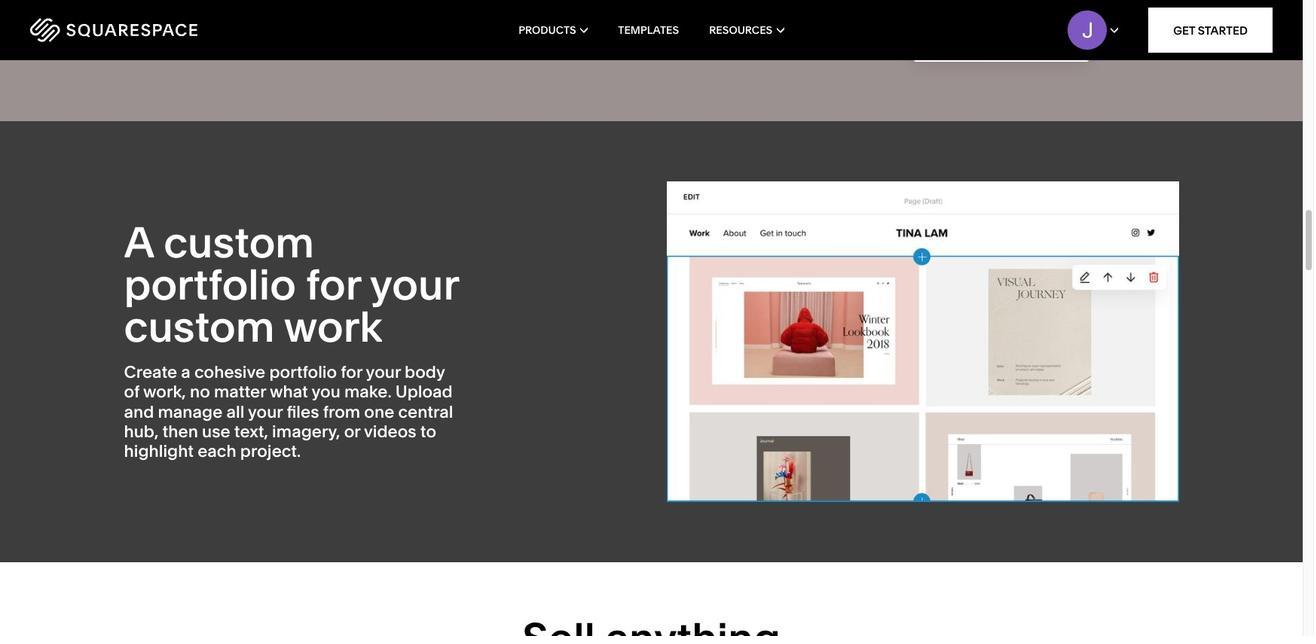 Task type: describe. For each thing, give the bounding box(es) containing it.
2 vertical spatial your
[[248, 402, 283, 422]]

templates link
[[618, 0, 679, 60]]

what
[[270, 382, 308, 402]]

templates
[[618, 23, 679, 37]]

text,
[[234, 422, 268, 442]]

started
[[1198, 23, 1248, 37]]

or
[[344, 422, 360, 442]]

matter
[[214, 382, 266, 402]]

0 vertical spatial custom
[[164, 217, 314, 268]]

for inside a custom portfolio for your custom work
[[306, 259, 361, 310]]

work
[[284, 301, 382, 352]]

use
[[202, 422, 230, 442]]

of
[[124, 382, 140, 402]]

a
[[124, 217, 154, 268]]

body
[[405, 362, 445, 383]]

hub,
[[124, 422, 159, 442]]

portfolio inside the create a cohesive portfolio for your body of work, no matter what you make. upload and manage all your files from one central hub, then use text, imagery, or videos to highlight each project.
[[269, 362, 337, 383]]

imagery,
[[272, 422, 340, 442]]

to
[[420, 422, 436, 442]]

files
[[287, 402, 319, 422]]

a custom portfolio for your custom work
[[124, 217, 459, 352]]

all
[[226, 402, 244, 422]]

1 vertical spatial custom
[[124, 301, 275, 352]]

your inside a custom portfolio for your custom work
[[370, 259, 459, 310]]

simple grid layout image
[[305, 0, 938, 29]]

resources
[[709, 23, 773, 37]]

create
[[124, 362, 177, 383]]



Task type: vqa. For each thing, say whether or not it's contained in the screenshot.
"Templates" link
yes



Task type: locate. For each thing, give the bounding box(es) containing it.
one
[[364, 402, 394, 422]]

highlight
[[124, 442, 194, 462]]

create a cohesive portfolio for your body of work, no matter what you make. upload and manage all your files from one central hub, then use text, imagery, or videos to highlight each project.
[[124, 362, 453, 462]]

resources button
[[709, 0, 784, 60]]

from
[[323, 402, 360, 422]]

and
[[124, 402, 154, 422]]

your
[[370, 259, 459, 310], [366, 362, 401, 383], [248, 402, 283, 422]]

manage
[[158, 402, 223, 422]]

each
[[198, 442, 236, 462]]

1 vertical spatial portfolio
[[269, 362, 337, 383]]

1 vertical spatial for
[[341, 362, 362, 383]]

products button
[[519, 0, 588, 60]]

editing website ui image
[[667, 181, 1179, 502]]

for inside the create a cohesive portfolio for your body of work, no matter what you make. upload and manage all your files from one central hub, then use text, imagery, or videos to highlight each project.
[[341, 362, 362, 383]]

work,
[[143, 382, 186, 402]]

videos
[[364, 422, 416, 442]]

portfolio
[[124, 259, 296, 310], [269, 362, 337, 383]]

1 vertical spatial your
[[366, 362, 401, 383]]

0 vertical spatial portfolio
[[124, 259, 296, 310]]

then
[[162, 422, 198, 442]]

squarespace logo image
[[30, 18, 197, 42]]

get started
[[1173, 23, 1248, 37]]

you
[[312, 382, 341, 402]]

0 vertical spatial your
[[370, 259, 459, 310]]

upload
[[395, 382, 453, 402]]

squarespace logo link
[[30, 18, 279, 42]]

make.
[[344, 382, 392, 402]]

get started link
[[1149, 8, 1273, 53]]

cohesive
[[194, 362, 265, 383]]

a
[[181, 362, 191, 383]]

products
[[519, 23, 576, 37]]

0 vertical spatial for
[[306, 259, 361, 310]]

for
[[306, 259, 361, 310], [341, 362, 362, 383]]

custom
[[164, 217, 314, 268], [124, 301, 275, 352]]

central
[[398, 402, 453, 422]]

no
[[190, 382, 210, 402]]

project.
[[240, 442, 301, 462]]

portfolio inside a custom portfolio for your custom work
[[124, 259, 296, 310]]

get
[[1173, 23, 1195, 37]]



